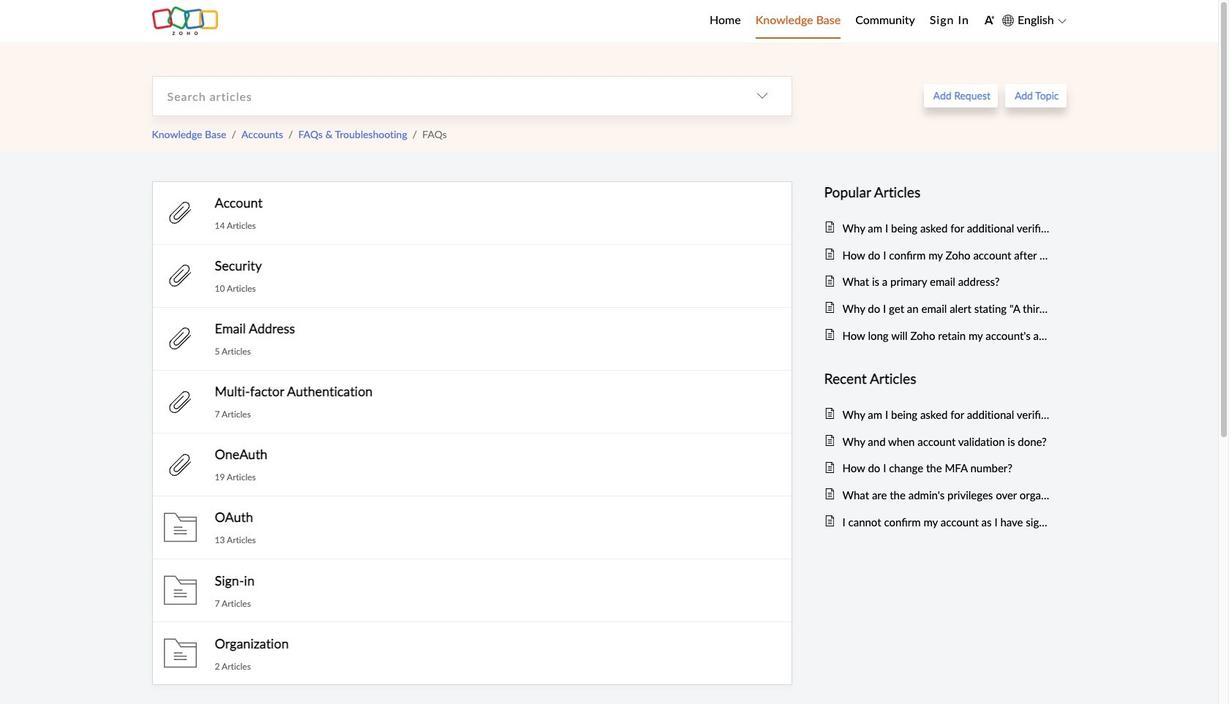 Task type: describe. For each thing, give the bounding box(es) containing it.
choose languages element
[[1002, 11, 1066, 30]]

choose category element
[[733, 77, 791, 115]]

Search articles field
[[153, 77, 733, 115]]

user preference element
[[984, 10, 995, 32]]

1 heading from the top
[[824, 181, 1052, 204]]



Task type: vqa. For each thing, say whether or not it's contained in the screenshot.
Twitter icon
no



Task type: locate. For each thing, give the bounding box(es) containing it.
user preference image
[[984, 15, 995, 26]]

0 vertical spatial heading
[[824, 181, 1052, 204]]

2 heading from the top
[[824, 368, 1052, 390]]

heading
[[824, 181, 1052, 204], [824, 368, 1052, 390]]

choose category image
[[756, 90, 768, 102]]

1 vertical spatial heading
[[824, 368, 1052, 390]]



